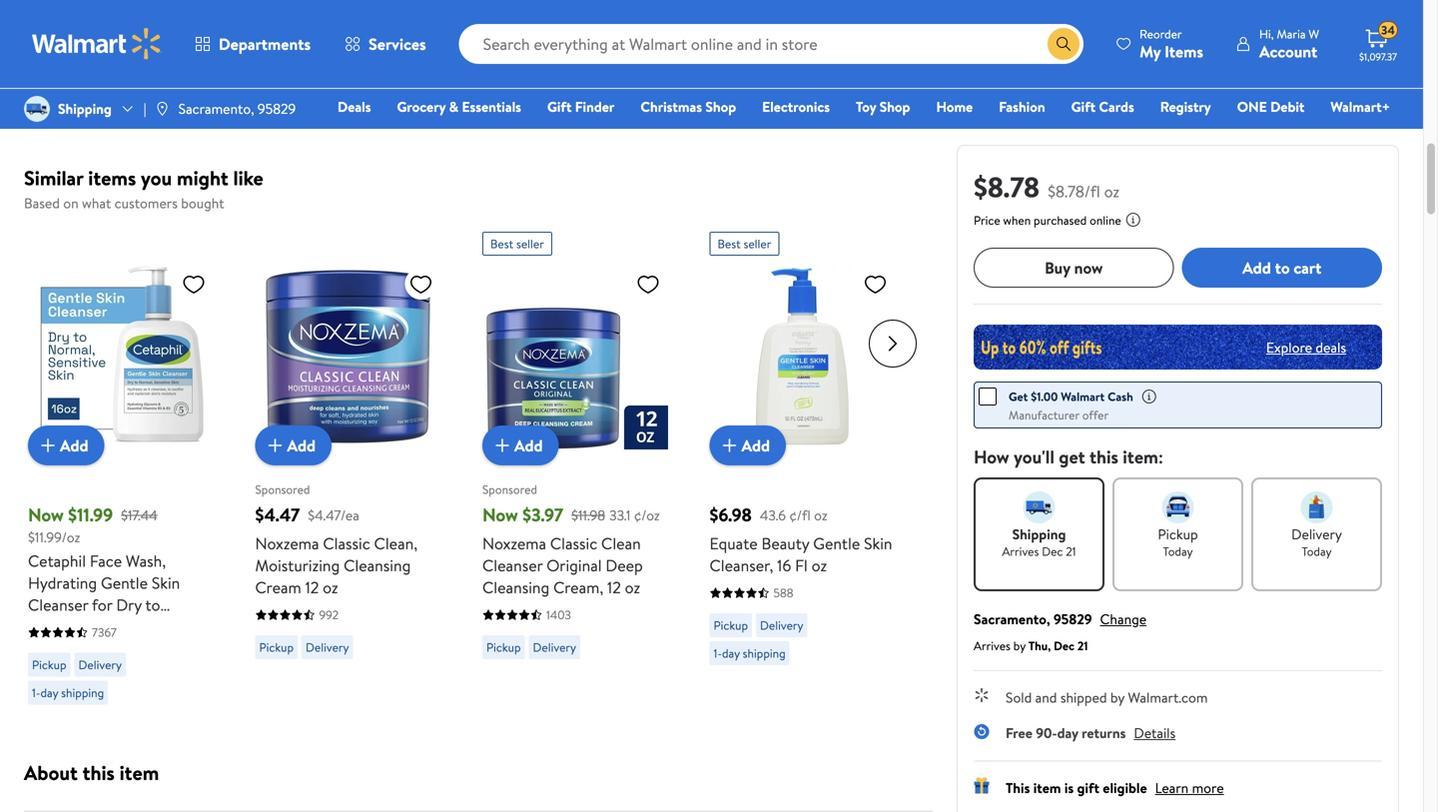 Task type: vqa. For each thing, say whether or not it's contained in the screenshot.
2 in the the IDAODAN Balloon Column Kit 2 Set, 61 inch Height with 30PCS Balloon Rings, Balloon Tower Decorations Balloon Arch Kit Base Stand and Pole for Birthday, Wedding, Christmas, Event Decorations
no



Task type: locate. For each thing, give the bounding box(es) containing it.
0 horizontal spatial shop
[[706, 97, 736, 116]]

add button up the $6.98
[[710, 426, 786, 466]]

1 vertical spatial gentle
[[101, 572, 148, 594]]

dec right thu,
[[1054, 637, 1075, 654]]

account
[[1260, 40, 1318, 62]]

95829 down departments
[[258, 99, 296, 118]]

1 vertical spatial shipping
[[1013, 524, 1066, 544]]

add left cart
[[1243, 257, 1271, 279]]

cleansing inside sponsored now $3.97 $11.98 33.1 ¢/oz noxzema classic clean cleanser original deep cleansing cream, 12 oz
[[482, 576, 550, 598]]

0 vertical spatial cleanser
[[482, 554, 543, 576]]

21 right thu,
[[1078, 637, 1088, 654]]

cleanser inside now $11.99 $17.44 $11.99/oz cetaphil face wash, hydrating gentle skin cleanser for dry to normal sensitive skin, 16 oz
[[28, 594, 88, 616]]

0 vertical spatial 21
[[1066, 543, 1076, 560]]

 image
[[24, 96, 50, 122], [154, 101, 170, 117]]

1 noxzema from the left
[[255, 532, 319, 554]]

shipping inside 'shipping arrives dec 21'
[[1013, 524, 1066, 544]]

christmas shop
[[641, 97, 736, 116]]

2 sponsored from the left
[[482, 481, 537, 498]]

add button
[[28, 426, 104, 466], [255, 426, 332, 466], [482, 426, 559, 466], [710, 426, 786, 466]]

to right dry
[[145, 594, 160, 616]]

registry
[[1161, 97, 1211, 116]]

0 horizontal spatial item
[[119, 759, 159, 787]]

add $1.00 reward walmart plus, element
[[979, 387, 1133, 407]]

essentials
[[462, 97, 521, 116]]

3 add button from the left
[[482, 426, 559, 466]]

16 left "fl"
[[777, 554, 791, 576]]

cash
[[1108, 388, 1133, 405]]

0 horizontal spatial to
[[145, 594, 160, 616]]

original
[[547, 554, 602, 576]]

0 horizontal spatial seller
[[516, 235, 544, 252]]

34
[[1382, 22, 1395, 39]]

cetaphil face wash, hydrating gentle skin cleanser for dry to normal sensitive skin, 16 oz image
[[28, 264, 214, 450]]

4 add button from the left
[[710, 426, 786, 466]]

$6.98 43.6 ¢/fl oz equate beauty gentle skin cleanser, 16 fl oz
[[710, 502, 893, 576]]

next slide for similar items you might like list image
[[869, 320, 917, 368]]

1 classic from the left
[[323, 532, 370, 554]]

add for "equate beauty gentle skin cleanser, 16 fl oz" image
[[742, 434, 770, 456]]

by right shipped
[[1111, 688, 1125, 707]]

1 horizontal spatial gift
[[1071, 97, 1096, 116]]

$6.98
[[710, 502, 752, 527]]

1 today from the left
[[1163, 543, 1193, 560]]

7367
[[92, 624, 117, 641]]

1 vertical spatial by
[[1111, 688, 1125, 707]]

0 vertical spatial arrives
[[1002, 543, 1039, 560]]

best seller
[[490, 235, 544, 252], [718, 235, 772, 252]]

$11.98
[[571, 505, 605, 525]]

now $11.99 $17.44 $11.99/oz cetaphil face wash, hydrating gentle skin cleanser for dry to normal sensitive skin, 16 oz
[[28, 502, 199, 660]]

$11.99/oz
[[28, 527, 80, 547]]

sponsored for $4.47
[[255, 481, 310, 498]]

now left $3.97
[[482, 502, 518, 527]]

noxzema down $4.47
[[255, 532, 319, 554]]

add button up $3.97
[[482, 426, 559, 466]]

add button up $4.47
[[255, 426, 332, 466]]

cleanser down cetaphil
[[28, 594, 88, 616]]

pickup today
[[1158, 524, 1198, 560]]

today down the intent image for delivery
[[1302, 543, 1332, 560]]

dec inside sacramento, 95829 change arrives by thu, dec 21
[[1054, 637, 1075, 654]]

sponsored now $3.97 $11.98 33.1 ¢/oz noxzema classic clean cleanser original deep cleansing cream, 12 oz
[[482, 481, 660, 598]]

classic down the $4.47/ea
[[323, 532, 370, 554]]

1- up christmas shop link
[[714, 49, 722, 66]]

1 vertical spatial arrives
[[974, 637, 1011, 654]]

1 vertical spatial 2-day shipping
[[486, 81, 561, 98]]

skin right dry
[[152, 572, 180, 594]]

hi, maria w account
[[1260, 25, 1320, 62]]

arrives inside 'shipping arrives dec 21'
[[1002, 543, 1039, 560]]

1 best from the left
[[490, 235, 514, 252]]

0 horizontal spatial 21
[[1066, 543, 1076, 560]]

dec inside 'shipping arrives dec 21'
[[1042, 543, 1063, 560]]

toy shop
[[856, 97, 911, 116]]

by left thu,
[[1014, 637, 1026, 654]]

delivery down 588
[[760, 617, 804, 634]]

home
[[936, 97, 973, 116]]

1 12 from the left
[[305, 576, 319, 598]]

item left is
[[1034, 778, 1061, 798]]

2 best from the left
[[718, 235, 741, 252]]

manufacturer offer
[[1009, 407, 1109, 424]]

2 noxzema from the left
[[482, 532, 546, 554]]

explore deals link
[[1259, 329, 1355, 365]]

oz left 7367
[[28, 638, 43, 660]]

1 horizontal spatial shop
[[880, 97, 911, 116]]

add to cart image for 1403
[[490, 434, 514, 458]]

1 vertical spatial 95829
[[1054, 609, 1092, 629]]

1 horizontal spatial cleanser
[[482, 554, 543, 576]]

0 horizontal spatial sacramento,
[[178, 99, 254, 118]]

1 horizontal spatial sacramento,
[[974, 609, 1050, 629]]

to left cart
[[1275, 257, 1290, 279]]

noxzema classic clean cleanser original deep cleansing cream, 12 oz image
[[482, 264, 668, 450]]

sacramento, up might
[[178, 99, 254, 118]]

gift left the finder
[[547, 97, 572, 116]]

this
[[1006, 778, 1030, 798]]

1 best seller from the left
[[490, 235, 544, 252]]

add to cart image for delivery
[[718, 434, 742, 458]]

1 horizontal spatial  image
[[154, 101, 170, 117]]

1 now from the left
[[28, 502, 64, 527]]

1 horizontal spatial best seller
[[718, 235, 772, 252]]

0 vertical spatial 2-
[[32, 53, 43, 70]]

1 horizontal spatial 16
[[777, 554, 791, 576]]

2 gift from the left
[[1071, 97, 1096, 116]]

1 horizontal spatial by
[[1111, 688, 1125, 707]]

0 horizontal spatial today
[[1163, 543, 1193, 560]]

gentle
[[813, 532, 860, 554], [101, 572, 148, 594]]

1 horizontal spatial gentle
[[813, 532, 860, 554]]

1 vertical spatial to
[[145, 594, 160, 616]]

up to sixty percent off deals. shop now. image
[[974, 325, 1383, 370]]

12 inside sponsored now $3.97 $11.98 33.1 ¢/oz noxzema classic clean cleanser original deep cleansing cream, 12 oz
[[607, 576, 621, 598]]

delivery down the intent image for delivery
[[1292, 524, 1342, 544]]

1-day shipping down 588
[[714, 645, 786, 662]]

add button up $11.99
[[28, 426, 104, 466]]

1 vertical spatial 2-
[[486, 81, 497, 98]]

2 add to cart image from the left
[[263, 434, 287, 458]]

0 horizontal spatial classic
[[323, 532, 370, 554]]

sponsored up $3.97
[[482, 481, 537, 498]]

0 horizontal spatial add to cart image
[[490, 434, 514, 458]]

1 horizontal spatial skin
[[864, 532, 893, 554]]

0 horizontal spatial  image
[[24, 96, 50, 122]]

add to cart image for delivery
[[36, 434, 60, 458]]

oz up 992
[[323, 576, 338, 598]]

add to cart image up $4.47
[[263, 434, 287, 458]]

shipping left the finder
[[518, 81, 561, 98]]

0 vertical spatial 2-day shipping
[[32, 53, 106, 70]]

gift left cards
[[1071, 97, 1096, 116]]

2 classic from the left
[[550, 532, 598, 554]]

sponsored $4.47 $4.47/ea noxzema classic clean, moisturizing cleansing cream 12 oz
[[255, 481, 418, 598]]

hydrating
[[28, 572, 97, 594]]

2 best seller from the left
[[718, 235, 772, 252]]

clean,
[[374, 532, 418, 554]]

eligible
[[1103, 778, 1147, 798]]

add to cart image
[[490, 434, 514, 458], [718, 434, 742, 458]]

2 shop from the left
[[880, 97, 911, 116]]

1 vertical spatial 21
[[1078, 637, 1088, 654]]

about
[[24, 759, 78, 787]]

2 12 from the left
[[607, 576, 621, 598]]

1 vertical spatial skin
[[152, 572, 180, 594]]

oz right ¢/fl
[[814, 505, 828, 525]]

is
[[1065, 778, 1074, 798]]

cleanser down $3.97
[[482, 554, 543, 576]]

best for delivery
[[718, 235, 741, 252]]

1-day shipping down departments
[[259, 81, 331, 98]]

today down intent image for pickup on the right bottom of the page
[[1163, 543, 1193, 560]]

thu,
[[1029, 637, 1051, 654]]

12 right cream,
[[607, 576, 621, 598]]

0 horizontal spatial cleansing
[[344, 554, 411, 576]]

items
[[88, 164, 136, 192]]

21 up sacramento, 95829 change arrives by thu, dec 21
[[1066, 543, 1076, 560]]

$8.78
[[974, 167, 1040, 206]]

0 vertical spatial 95829
[[258, 99, 296, 118]]

oz up online
[[1104, 180, 1120, 202]]

best
[[490, 235, 514, 252], [718, 235, 741, 252]]

0 horizontal spatial 95829
[[258, 99, 296, 118]]

1 horizontal spatial 95829
[[1054, 609, 1092, 629]]

0 vertical spatial skin
[[864, 532, 893, 554]]

1 vertical spatial dec
[[1054, 637, 1075, 654]]

explore deals
[[1267, 337, 1347, 357]]

0 horizontal spatial shipping
[[58, 99, 112, 118]]

now inside sponsored now $3.97 $11.98 33.1 ¢/oz noxzema classic clean cleanser original deep cleansing cream, 12 oz
[[482, 502, 518, 527]]

shop right toy
[[880, 97, 911, 116]]

95829 left change at right bottom
[[1054, 609, 1092, 629]]

show reward details image
[[1141, 389, 1157, 405]]

1 horizontal spatial 21
[[1078, 637, 1088, 654]]

shipping down 7367
[[61, 684, 104, 701]]

0 horizontal spatial this
[[83, 759, 115, 787]]

delivery down 1403
[[533, 639, 576, 656]]

1 add to cart image from the left
[[490, 434, 514, 458]]

12 inside sponsored $4.47 $4.47/ea noxzema classic clean, moisturizing cleansing cream 12 oz
[[305, 576, 319, 598]]

2 today from the left
[[1302, 543, 1332, 560]]

product group containing $4.47
[[255, 224, 441, 727]]

1 horizontal spatial today
[[1302, 543, 1332, 560]]

gentle inside now $11.99 $17.44 $11.99/oz cetaphil face wash, hydrating gentle skin cleanser for dry to normal sensitive skin, 16 oz
[[101, 572, 148, 594]]

2 seller from the left
[[744, 235, 772, 252]]

1 shop from the left
[[706, 97, 736, 116]]

sacramento, up thu,
[[974, 609, 1050, 629]]

0 vertical spatial gentle
[[813, 532, 860, 554]]

1- down cleanser,
[[714, 645, 722, 662]]

deals
[[338, 97, 371, 116]]

gift
[[1077, 778, 1100, 798]]

this right 'get' at the right of page
[[1090, 445, 1119, 470]]

0 vertical spatial dec
[[1042, 543, 1063, 560]]

0 horizontal spatial gift
[[547, 97, 572, 116]]

1 add to cart image from the left
[[36, 434, 60, 458]]

1 horizontal spatial best
[[718, 235, 741, 252]]

95829 for sacramento, 95829
[[258, 99, 296, 118]]

1 horizontal spatial sponsored
[[482, 481, 537, 498]]

one debit link
[[1228, 96, 1314, 117]]

shipping down 'intent image for shipping'
[[1013, 524, 1066, 544]]

get
[[1009, 388, 1028, 405]]

0 horizontal spatial sponsored
[[255, 481, 310, 498]]

shipping for shipping arrives dec 21
[[1013, 524, 1066, 544]]

dec down 'intent image for shipping'
[[1042, 543, 1063, 560]]

cleansing up 1403
[[482, 576, 550, 598]]

product group
[[28, 0, 211, 109], [255, 0, 439, 122], [482, 0, 666, 109], [28, 224, 214, 727], [255, 224, 441, 727], [482, 224, 668, 727], [710, 224, 896, 727]]

1 horizontal spatial 12
[[607, 576, 621, 598]]

buy now button
[[974, 248, 1174, 288]]

43.6
[[760, 505, 786, 525]]

0 horizontal spatial add to cart image
[[36, 434, 60, 458]]

 image right |
[[154, 101, 170, 117]]

sponsored up $4.47
[[255, 481, 310, 498]]

today inside pickup today
[[1163, 543, 1193, 560]]

product group containing 31573
[[28, 0, 211, 109]]

walmart.com
[[1128, 688, 1208, 707]]

add up $4.47
[[287, 434, 316, 456]]

my
[[1140, 40, 1161, 62]]

sacramento, inside sacramento, 95829 change arrives by thu, dec 21
[[974, 609, 1050, 629]]

add to cart image
[[36, 434, 60, 458], [263, 434, 287, 458]]

skin right "fl"
[[864, 532, 893, 554]]

deals
[[1316, 337, 1347, 357]]

now left $11.99
[[28, 502, 64, 527]]

0 vertical spatial this
[[1090, 445, 1119, 470]]

normal
[[28, 616, 80, 638]]

0 horizontal spatial cleanser
[[28, 594, 88, 616]]

classic down $11.98
[[550, 532, 598, 554]]

grocery & essentials
[[397, 97, 521, 116]]

2 now from the left
[[482, 502, 518, 527]]

1 horizontal spatial cleansing
[[482, 576, 550, 598]]

add for noxzema classic clean, moisturizing cleansing cream 12 oz image
[[287, 434, 316, 456]]

95829 inside sacramento, 95829 change arrives by thu, dec 21
[[1054, 609, 1092, 629]]

skin,
[[149, 616, 181, 638]]

arrives left thu,
[[974, 637, 1011, 654]]

1 horizontal spatial to
[[1275, 257, 1290, 279]]

1 add button from the left
[[28, 426, 104, 466]]

electronics
[[762, 97, 830, 116]]

0 horizontal spatial best seller
[[490, 235, 544, 252]]

intent image for pickup image
[[1162, 491, 1194, 523]]

1 vertical spatial cleanser
[[28, 594, 88, 616]]

add to cart image up $11.99/oz
[[36, 434, 60, 458]]

to
[[1275, 257, 1290, 279], [145, 594, 160, 616]]

shipping
[[58, 99, 112, 118], [1013, 524, 1066, 544]]

pickup
[[714, 21, 748, 38], [259, 53, 294, 70], [486, 53, 521, 70], [1158, 524, 1198, 544], [714, 617, 748, 634], [259, 639, 294, 656], [486, 639, 521, 656], [32, 656, 66, 673]]

$11.99
[[68, 502, 113, 527]]

16 right skin,
[[185, 616, 199, 638]]

1 horizontal spatial shipping
[[1013, 524, 1066, 544]]

 image for shipping
[[24, 96, 50, 122]]

sponsored inside sponsored $4.47 $4.47/ea noxzema classic clean, moisturizing cleansing cream 12 oz
[[255, 481, 310, 498]]

skin inside $6.98 43.6 ¢/fl oz equate beauty gentle skin cleanser, 16 fl oz
[[864, 532, 893, 554]]

12 right cream on the bottom of page
[[305, 576, 319, 598]]

shop right christmas
[[706, 97, 736, 116]]

sacramento, for sacramento, 95829 change arrives by thu, dec 21
[[974, 609, 1050, 629]]

dry
[[116, 594, 142, 616]]

0 vertical spatial shipping
[[58, 99, 112, 118]]

cleansing down the $4.47/ea
[[344, 554, 411, 576]]

noxzema
[[255, 532, 319, 554], [482, 532, 546, 554]]

1 horizontal spatial classic
[[550, 532, 598, 554]]

shipping
[[743, 49, 786, 66], [63, 53, 106, 70], [288, 81, 331, 98], [518, 81, 561, 98], [743, 645, 786, 662], [61, 684, 104, 701]]

purchased
[[1034, 212, 1087, 229]]

21 inside 'shipping arrives dec 21'
[[1066, 543, 1076, 560]]

gift for gift cards
[[1071, 97, 1096, 116]]

2-day shipping
[[32, 53, 106, 70], [486, 81, 561, 98]]

1 horizontal spatial seller
[[744, 235, 772, 252]]

departments
[[219, 33, 311, 55]]

0 horizontal spatial best
[[490, 235, 514, 252]]

add up $3.97
[[514, 434, 543, 456]]

noxzema down $3.97
[[482, 532, 546, 554]]

588
[[774, 584, 794, 601]]

0 horizontal spatial now
[[28, 502, 64, 527]]

gifting made easy image
[[974, 778, 990, 794]]

cleanser
[[482, 554, 543, 576], [28, 594, 88, 616]]

0 vertical spatial 16
[[777, 554, 791, 576]]

95829
[[258, 99, 296, 118], [1054, 609, 1092, 629]]

delivery
[[760, 21, 804, 38], [306, 53, 349, 70], [533, 53, 576, 70], [1292, 524, 1342, 544], [760, 617, 804, 634], [306, 639, 349, 656], [533, 639, 576, 656], [78, 656, 122, 673]]

gift inside gift finder link
[[547, 97, 572, 116]]

1 horizontal spatial noxzema
[[482, 532, 546, 554]]

toy shop link
[[847, 96, 920, 117]]

1 horizontal spatial add to cart image
[[263, 434, 287, 458]]

0 horizontal spatial 16
[[185, 616, 199, 638]]

explore
[[1267, 337, 1313, 357]]

1 horizontal spatial now
[[482, 502, 518, 527]]

gift inside gift cards link
[[1071, 97, 1096, 116]]

1 vertical spatial 16
[[185, 616, 199, 638]]

and
[[1036, 688, 1057, 707]]

0 horizontal spatial by
[[1014, 637, 1026, 654]]

delivery up electronics
[[760, 21, 804, 38]]

1 seller from the left
[[516, 235, 544, 252]]

oz down clean on the bottom left of the page
[[625, 576, 640, 598]]

today inside delivery today
[[1302, 543, 1332, 560]]

shop
[[706, 97, 736, 116], [880, 97, 911, 116]]

2 add button from the left
[[255, 426, 332, 466]]

add button for cetaphil face wash, hydrating gentle skin cleanser for dry to normal sensitive skin, 16 oz image
[[28, 426, 104, 466]]

electronics link
[[753, 96, 839, 117]]

free
[[1006, 723, 1033, 743]]

gift
[[547, 97, 572, 116], [1071, 97, 1096, 116]]

1 gift from the left
[[547, 97, 572, 116]]

add button for 'noxzema classic clean cleanser original deep cleansing cream, 12 oz' image
[[482, 426, 559, 466]]

oz inside $8.78 $8.78/fl oz
[[1104, 180, 1120, 202]]

0 horizontal spatial 12
[[305, 576, 319, 598]]

2 add to cart image from the left
[[718, 434, 742, 458]]

more
[[1192, 778, 1224, 798]]

0 horizontal spatial noxzema
[[255, 532, 319, 554]]

best for 1403
[[490, 235, 514, 252]]

oz
[[1104, 180, 1120, 202], [814, 505, 828, 525], [812, 554, 827, 576], [323, 576, 338, 598], [625, 576, 640, 598], [28, 638, 43, 660]]

item right about
[[119, 759, 159, 787]]

0 vertical spatial sacramento,
[[178, 99, 254, 118]]

0 vertical spatial by
[[1014, 637, 1026, 654]]

0 vertical spatial to
[[1275, 257, 1290, 279]]

add up 43.6
[[742, 434, 770, 456]]

¢/fl
[[790, 505, 811, 525]]

1 sponsored from the left
[[255, 481, 310, 498]]

cards
[[1099, 97, 1135, 116]]

add up $11.99
[[60, 434, 88, 456]]

arrives down 'intent image for shipping'
[[1002, 543, 1039, 560]]

this right about
[[83, 759, 115, 787]]

sponsored inside sponsored now $3.97 $11.98 33.1 ¢/oz noxzema classic clean cleanser original deep cleansing cream, 12 oz
[[482, 481, 537, 498]]

0 horizontal spatial skin
[[152, 572, 180, 594]]

1 vertical spatial sacramento,
[[974, 609, 1050, 629]]

 image up similar
[[24, 96, 50, 122]]

day
[[722, 49, 740, 66], [43, 53, 61, 70], [268, 81, 285, 98], [497, 81, 515, 98], [722, 645, 740, 662], [40, 684, 58, 701], [1057, 723, 1079, 743]]

now inside now $11.99 $17.44 $11.99/oz cetaphil face wash, hydrating gentle skin cleanser for dry to normal sensitive skin, 16 oz
[[28, 502, 64, 527]]

16
[[777, 554, 791, 576], [185, 616, 199, 638]]

0 horizontal spatial gentle
[[101, 572, 148, 594]]

1 horizontal spatial add to cart image
[[718, 434, 742, 458]]

0 horizontal spatial 2-
[[32, 53, 43, 70]]

shipping left |
[[58, 99, 112, 118]]



Task type: describe. For each thing, give the bounding box(es) containing it.
oz inside sponsored $4.47 $4.47/ea noxzema classic clean, moisturizing cleansing cream 12 oz
[[323, 576, 338, 598]]

for
[[92, 594, 112, 616]]

offer
[[1083, 407, 1109, 424]]

to inside button
[[1275, 257, 1290, 279]]

gift cards
[[1071, 97, 1135, 116]]

you'll
[[1014, 445, 1055, 470]]

services button
[[328, 20, 443, 68]]

$8.78/fl
[[1048, 180, 1101, 202]]

shipping up electronics link
[[743, 49, 786, 66]]

sponsored for now
[[482, 481, 537, 498]]

grocery
[[397, 97, 446, 116]]

$17.44
[[121, 505, 158, 525]]

sold and shipped by walmart.com
[[1006, 688, 1208, 707]]

3541
[[319, 20, 343, 37]]

details
[[1134, 723, 1176, 743]]

add to favorites list, noxzema classic clean, moisturizing cleansing cream 12 oz image
[[409, 272, 433, 297]]

online
[[1090, 212, 1122, 229]]

1 horizontal spatial this
[[1090, 445, 1119, 470]]

product group containing 1221
[[482, 0, 666, 109]]

1- down 'normal' at the left bottom
[[32, 684, 40, 701]]

cleanser,
[[710, 554, 774, 576]]

Get $1.00 Walmart Cash checkbox
[[979, 388, 997, 406]]

fl
[[795, 554, 808, 576]]

christmas
[[641, 97, 702, 116]]

add button for noxzema classic clean, moisturizing cleansing cream 12 oz image
[[255, 426, 332, 466]]

what
[[82, 193, 111, 213]]

oz right "fl"
[[812, 554, 827, 576]]

1 vertical spatial this
[[83, 759, 115, 787]]

classic inside sponsored now $3.97 $11.98 33.1 ¢/oz noxzema classic clean cleanser original deep cleansing cream, 12 oz
[[550, 532, 598, 554]]

shipping down 31573
[[63, 53, 106, 70]]

customers
[[115, 193, 178, 213]]

Search search field
[[459, 24, 1084, 64]]

shipping left deals
[[288, 81, 331, 98]]

add to cart
[[1243, 257, 1322, 279]]

delivery today
[[1292, 524, 1342, 560]]

oz inside sponsored now $3.97 $11.98 33.1 ¢/oz noxzema classic clean cleanser original deep cleansing cream, 12 oz
[[625, 576, 640, 598]]

delivery down 7367
[[78, 656, 122, 673]]

deep
[[606, 554, 643, 576]]

 image for sacramento, 95829
[[154, 101, 170, 117]]

seller for 1403
[[516, 235, 544, 252]]

moisturizing
[[255, 554, 340, 576]]

intent image for shipping image
[[1023, 491, 1055, 523]]

sold
[[1006, 688, 1032, 707]]

bought
[[181, 193, 224, 213]]

best seller for 1403
[[490, 235, 544, 252]]

add to favorites list, noxzema classic clean cleanser original deep cleansing cream, 12 oz image
[[636, 272, 660, 297]]

shipping down 588
[[743, 645, 786, 662]]

product group containing now $11.99
[[28, 224, 214, 727]]

add to favorites list, equate beauty gentle skin cleanser, 16 fl oz image
[[864, 272, 888, 297]]

992
[[319, 606, 339, 623]]

today for pickup
[[1163, 543, 1193, 560]]

cleansing inside sponsored $4.47 $4.47/ea noxzema classic clean, moisturizing cleansing cream 12 oz
[[344, 554, 411, 576]]

get
[[1059, 445, 1086, 470]]

add button for "equate beauty gentle skin cleanser, 16 fl oz" image
[[710, 426, 786, 466]]

buy
[[1045, 257, 1071, 279]]

shop for christmas shop
[[706, 97, 736, 116]]

1-day shipping up electronics
[[714, 49, 786, 66]]

add for cetaphil face wash, hydrating gentle skin cleanser for dry to normal sensitive skin, 16 oz image
[[60, 434, 88, 456]]

intent image for delivery image
[[1301, 491, 1333, 523]]

$4.47/ea
[[308, 505, 359, 525]]

noxzema classic clean, moisturizing cleansing cream 12 oz image
[[255, 264, 441, 450]]

$1,097.37
[[1360, 50, 1398, 63]]

hi,
[[1260, 25, 1274, 42]]

product group containing $6.98
[[710, 224, 896, 727]]

maria
[[1277, 25, 1306, 42]]

best seller for delivery
[[718, 235, 772, 252]]

how
[[974, 445, 1010, 470]]

one
[[1237, 97, 1267, 116]]

when
[[1003, 212, 1031, 229]]

classic inside sponsored $4.47 $4.47/ea noxzema classic clean, moisturizing cleansing cream 12 oz
[[323, 532, 370, 554]]

1-day shipping down 'normal' at the left bottom
[[32, 684, 104, 701]]

fashion
[[999, 97, 1045, 116]]

add to cart button
[[1182, 248, 1383, 288]]

might
[[177, 164, 228, 192]]

home link
[[927, 96, 982, 117]]

gift finder link
[[538, 96, 624, 117]]

legal information image
[[1126, 212, 1142, 228]]

cetaphil
[[28, 550, 86, 572]]

add inside add to cart button
[[1243, 257, 1271, 279]]

cleanser inside sponsored now $3.97 $11.98 33.1 ¢/oz noxzema classic clean cleanser original deep cleansing cream, 12 oz
[[482, 554, 543, 576]]

noxzema inside sponsored $4.47 $4.47/ea noxzema classic clean, moisturizing cleansing cream 12 oz
[[255, 532, 319, 554]]

today for delivery
[[1302, 543, 1332, 560]]

shipping arrives dec 21
[[1002, 524, 1076, 560]]

1 horizontal spatial 2-day shipping
[[486, 81, 561, 98]]

like
[[233, 164, 263, 192]]

face
[[90, 550, 122, 572]]

based
[[24, 193, 60, 213]]

shipping for shipping
[[58, 99, 112, 118]]

¢/oz
[[634, 505, 660, 525]]

learn
[[1155, 778, 1189, 798]]

walmart+
[[1331, 97, 1391, 116]]

search icon image
[[1056, 36, 1072, 52]]

sacramento, 95829 change arrives by thu, dec 21
[[974, 609, 1147, 654]]

oz inside now $11.99 $17.44 $11.99/oz cetaphil face wash, hydrating gentle skin cleanser for dry to normal sensitive skin, 16 oz
[[28, 638, 43, 660]]

equate beauty gentle skin cleanser, 16 fl oz image
[[710, 264, 896, 450]]

equate
[[710, 532, 758, 554]]

arrives inside sacramento, 95829 change arrives by thu, dec 21
[[974, 637, 1011, 654]]

walmart
[[1061, 388, 1105, 405]]

details button
[[1134, 723, 1176, 743]]

walmart image
[[32, 28, 162, 60]]

similar
[[24, 164, 83, 192]]

product group containing now $3.97
[[482, 224, 668, 727]]

shop for toy shop
[[880, 97, 911, 116]]

$3.97
[[523, 502, 563, 527]]

change button
[[1100, 609, 1147, 629]]

delivery down 1221
[[533, 53, 576, 70]]

0 horizontal spatial 2-day shipping
[[32, 53, 106, 70]]

walmart+ link
[[1322, 96, 1400, 117]]

by inside sacramento, 95829 change arrives by thu, dec 21
[[1014, 637, 1026, 654]]

skin inside now $11.99 $17.44 $11.99/oz cetaphil face wash, hydrating gentle skin cleanser for dry to normal sensitive skin, 16 oz
[[152, 572, 180, 594]]

1 horizontal spatial 2-
[[486, 81, 497, 98]]

deals link
[[329, 96, 380, 117]]

one debit
[[1237, 97, 1305, 116]]

delivery down 992
[[306, 639, 349, 656]]

16 inside now $11.99 $17.44 $11.99/oz cetaphil face wash, hydrating gentle skin cleanser for dry to normal sensitive skin, 16 oz
[[185, 616, 199, 638]]

add for 'noxzema classic clean cleanser original deep cleansing cream, 12 oz' image
[[514, 434, 543, 456]]

to inside now $11.99 $17.44 $11.99/oz cetaphil face wash, hydrating gentle skin cleanser for dry to normal sensitive skin, 16 oz
[[145, 594, 160, 616]]

95829 for sacramento, 95829 change arrives by thu, dec 21
[[1054, 609, 1092, 629]]

fashion link
[[990, 96, 1054, 117]]

wash,
[[126, 550, 166, 572]]

21 inside sacramento, 95829 change arrives by thu, dec 21
[[1078, 637, 1088, 654]]

shipped
[[1061, 688, 1107, 707]]

item:
[[1123, 445, 1164, 470]]

price when purchased online
[[974, 212, 1122, 229]]

learn more button
[[1155, 778, 1224, 798]]

seller for delivery
[[744, 235, 772, 252]]

16 inside $6.98 43.6 ¢/fl oz equate beauty gentle skin cleanser, 16 fl oz
[[777, 554, 791, 576]]

gentle inside $6.98 43.6 ¢/fl oz equate beauty gentle skin cleanser, 16 fl oz
[[813, 532, 860, 554]]

delivery down 3541
[[306, 53, 349, 70]]

christmas shop link
[[632, 96, 745, 117]]

how you'll get this item:
[[974, 445, 1164, 470]]

|
[[144, 99, 146, 118]]

cart
[[1294, 257, 1322, 279]]

Walmart Site-Wide search field
[[459, 24, 1084, 64]]

1- up sacramento, 95829
[[259, 81, 268, 98]]

add to cart image for 992
[[263, 434, 287, 458]]

33.1
[[609, 505, 631, 525]]

add to favorites list, cetaphil face wash, hydrating gentle skin cleanser for dry to normal sensitive skin, 16 oz image
[[182, 272, 206, 297]]

reorder
[[1140, 25, 1182, 42]]

about this item
[[24, 759, 159, 787]]

1 horizontal spatial item
[[1034, 778, 1061, 798]]

gift for gift finder
[[547, 97, 572, 116]]

noxzema inside sponsored now $3.97 $11.98 33.1 ¢/oz noxzema classic clean cleanser original deep cleansing cream, 12 oz
[[482, 532, 546, 554]]

on
[[63, 193, 79, 213]]

w
[[1309, 25, 1320, 42]]

product group containing 3541
[[255, 0, 439, 122]]

this item is gift eligible learn more
[[1006, 778, 1224, 798]]

sacramento, for sacramento, 95829
[[178, 99, 254, 118]]



